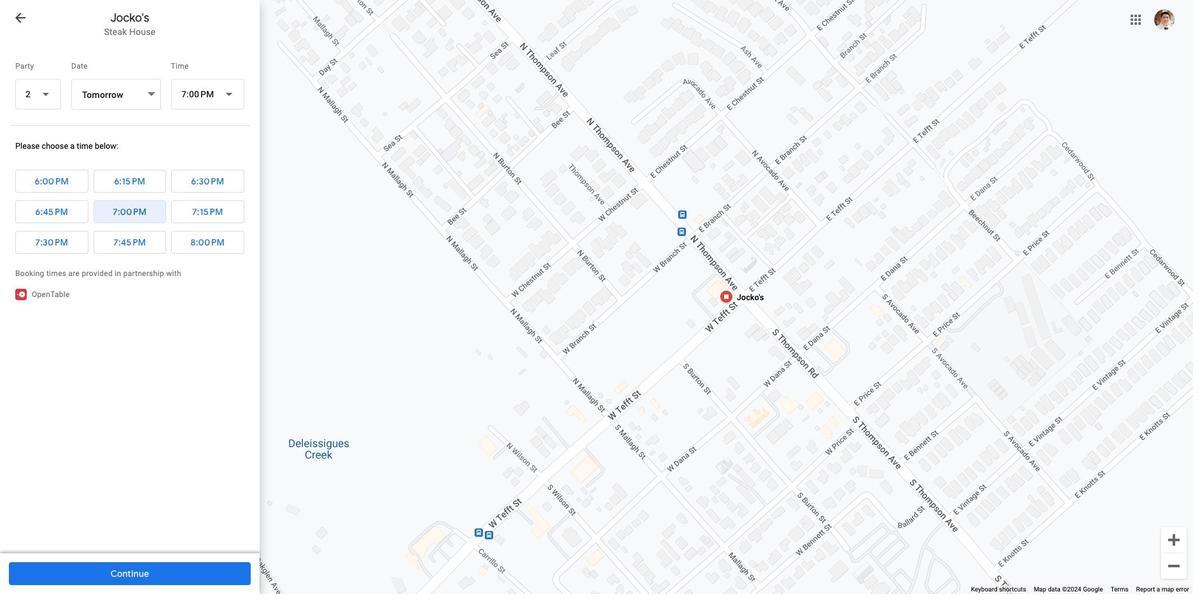 Task type: describe. For each thing, give the bounding box(es) containing it.
opentable image
[[15, 289, 27, 300]]

google account: tommy hong  
(tommy.hong@adept.ai) image
[[1154, 10, 1175, 30]]

map region
[[254, 0, 1193, 594]]



Task type: vqa. For each thing, say whether or not it's contained in the screenshot.
Back image
yes



Task type: locate. For each thing, give the bounding box(es) containing it.
None field
[[15, 79, 61, 109], [171, 79, 244, 109], [15, 79, 61, 109], [171, 79, 244, 109]]

heading
[[0, 10, 260, 25]]

back image
[[13, 10, 28, 25]]



